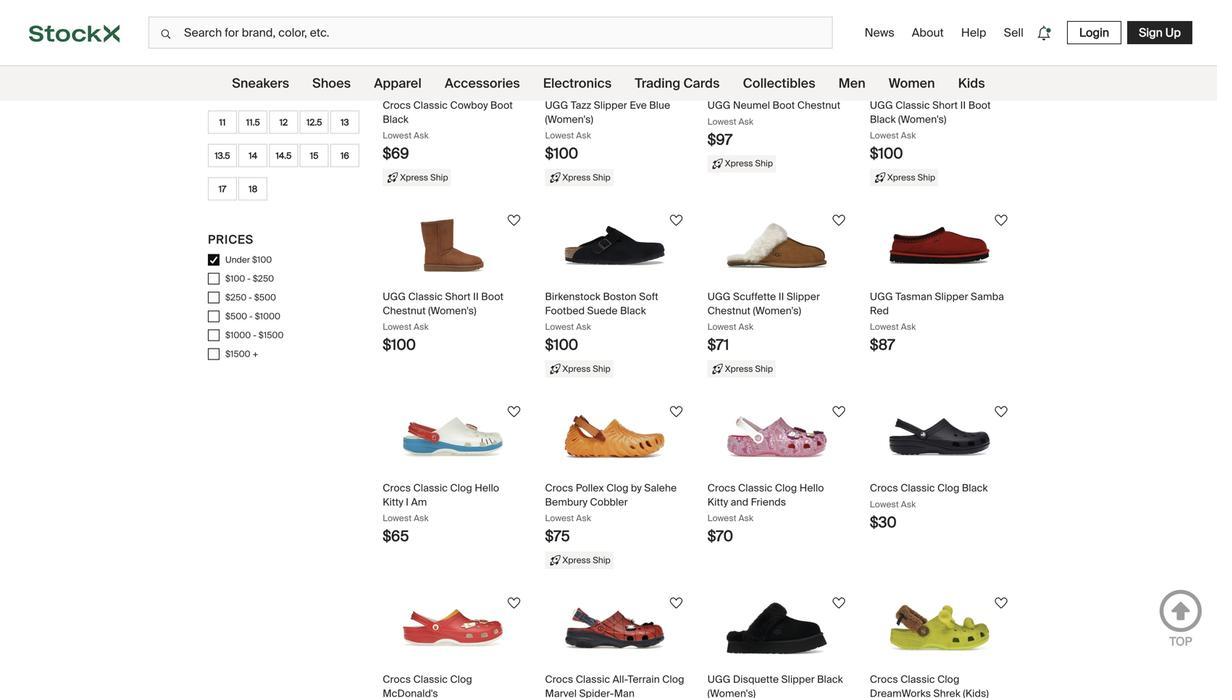 Task type: vqa. For each thing, say whether or not it's contained in the screenshot.
12 button
yes



Task type: describe. For each thing, give the bounding box(es) containing it.
am
[[411, 495, 427, 509]]

kids link
[[959, 66, 986, 101]]

neumel
[[733, 99, 770, 112]]

- for $100
[[247, 273, 251, 284]]

9 button
[[239, 77, 268, 100]]

lowest inside ugg tazz slipper eve blue (women's) lowest ask $100
[[545, 130, 574, 141]]

ask inside ugg classic short ii boot chestnut (women's) lowest ask $100
[[414, 321, 429, 332]]

xpress ship for ugg scuffette ii slipper chestnut (women's)
[[725, 363, 773, 374]]

crocs classic clog dreamworks shrek (kids) image
[[889, 601, 991, 655]]

clog for crocs classic clog mcdonald's
[[450, 673, 472, 686]]

ship for suede
[[593, 363, 611, 374]]

(women's) inside "ugg classic short ii boot black (women's) lowest ask $100"
[[899, 113, 947, 126]]

Search... search field
[[149, 17, 833, 49]]

ask inside the crocs classic clog hello kitty i am lowest ask $65
[[414, 512, 429, 524]]

soft
[[639, 290, 659, 303]]

$1500 +
[[225, 348, 258, 360]]

follow image for crocs classic clog black image
[[993, 403, 1010, 420]]

crocs pollex clog by salehe bembury cobbler lowest ask $75
[[545, 481, 677, 545]]

(women's) inside the ugg disquette slipper black (women's)
[[708, 687, 756, 698]]

3.5 button
[[208, 11, 237, 34]]

1 vertical spatial $250
[[225, 292, 247, 303]]

slipper inside ugg scuffette ii slipper chestnut (women's) lowest ask $71
[[787, 290, 820, 303]]

black inside the "birkenstock boston soft footbed suede black lowest ask $100"
[[620, 304, 646, 317]]

women link
[[889, 66, 935, 101]]

eve
[[630, 99, 647, 112]]

follow image right ugg disquette slipper black (women's) image
[[831, 594, 848, 612]]

under $100
[[225, 254, 272, 265]]

sign
[[1139, 25, 1163, 40]]

crocs classic cowboy boot black lowest ask $69
[[383, 99, 513, 163]]

accessories link
[[445, 66, 520, 101]]

crocs classic cowboy boot black image
[[402, 27, 503, 81]]

birkenstock boston soft footbed suede black image
[[564, 218, 666, 273]]

ask inside the "birkenstock boston soft footbed suede black lowest ask $100"
[[576, 321, 591, 332]]

xpress ship for crocs classic cowboy boot black
[[400, 172, 448, 183]]

ship for blue
[[593, 172, 611, 183]]

crocs classic all-terrain clog marvel spider-man link
[[540, 589, 690, 698]]

clog for crocs classic clog dreamworks shrek (kids)
[[938, 673, 960, 686]]

xpress for crocs classic cowboy boot black
[[400, 172, 428, 183]]

13
[[341, 117, 349, 128]]

crocs for friends
[[708, 481, 736, 495]]

ask inside crocs classic cowboy boot black lowest ask $69
[[414, 130, 429, 141]]

prices
[[208, 232, 254, 247]]

mcdonald's
[[383, 687, 438, 698]]

$75
[[545, 527, 570, 545]]

lowest inside ugg classic short ii boot chestnut (women's) lowest ask $100
[[383, 321, 412, 332]]

disquette
[[733, 673, 779, 686]]

tazz
[[571, 99, 592, 112]]

follow image for birkenstock boston soft footbed suede black image
[[668, 212, 685, 229]]

crocs pollex clog by salehe bembury cobbler image
[[564, 410, 666, 464]]

black inside crocs classic clog black lowest ask $30
[[962, 481, 988, 495]]

men link
[[839, 66, 866, 101]]

cards
[[684, 75, 720, 92]]

sneakers
[[232, 75, 289, 92]]

5.5 button
[[331, 11, 360, 34]]

ugg for ugg classic short ii boot black (women's) lowest ask $100
[[870, 99, 894, 112]]

ugg tasman slipper samba red image
[[889, 218, 991, 273]]

blue
[[650, 99, 671, 112]]

classic for crocs classic clog dreamworks shrek (kids)
[[901, 673, 935, 686]]

(women's) inside ugg tazz slipper eve blue (women's) lowest ask $100
[[545, 113, 594, 126]]

10 button
[[300, 77, 329, 100]]

ask inside "ugg classic short ii boot black (women's) lowest ask $100"
[[901, 130, 916, 141]]

sneakers link
[[232, 66, 289, 101]]

12.5 button
[[300, 111, 329, 134]]

short for black
[[933, 99, 958, 112]]

9.5
[[278, 83, 290, 95]]

ii for black
[[961, 99, 966, 112]]

short for chestnut
[[445, 290, 471, 303]]

women
[[889, 75, 935, 92]]

news
[[865, 25, 895, 40]]

chestnut inside ugg classic short ii boot chestnut (women's) lowest ask $100
[[383, 304, 426, 317]]

xpress for crocs pollex clog by salehe bembury cobbler
[[563, 554, 591, 566]]

sign up
[[1139, 25, 1181, 40]]

black inside crocs classic cowboy boot black lowest ask $69
[[383, 113, 409, 126]]

14.5 button
[[269, 144, 298, 167]]

xpress ship for birkenstock boston soft footbed suede black
[[563, 363, 611, 374]]

xpress for ugg scuffette ii slipper chestnut (women's)
[[725, 363, 753, 374]]

ugg for ugg tasman slipper samba red lowest ask $87
[[870, 290, 894, 303]]

help link
[[956, 19, 993, 46]]

ask inside crocs classic clog hello kitty and friends lowest ask $70
[[739, 512, 754, 524]]

clog for crocs classic clog black lowest ask $30
[[938, 481, 960, 495]]

marvel
[[545, 687, 577, 698]]

kitty for $70
[[708, 495, 729, 509]]

dreamworks
[[870, 687, 931, 698]]

4
[[250, 17, 256, 28]]

shrek
[[934, 687, 961, 698]]

follow image for crocs classic clog dreamworks shrek (kids) "image"
[[993, 594, 1010, 612]]

$87
[[870, 336, 896, 354]]

news link
[[859, 19, 901, 46]]

ugg classic short ii boot chestnut (women's) lowest ask $100
[[383, 290, 504, 354]]

ship for salehe
[[593, 554, 611, 566]]

11.5 button
[[239, 111, 268, 134]]

ii inside ugg scuffette ii slipper chestnut (women's) lowest ask $71
[[779, 290, 785, 303]]

(women's) inside ugg scuffette ii slipper chestnut (women's) lowest ask $71
[[753, 304, 802, 317]]

trading cards link
[[635, 66, 720, 101]]

ugg for ugg neumel boot chestnut lowest ask $97
[[708, 99, 731, 112]]

help
[[962, 25, 987, 40]]

12 button
[[269, 111, 298, 134]]

crocs classic clog hello kitty i am image
[[402, 410, 503, 464]]

crocs inside the crocs classic clog dreamworks shrek (kids)
[[870, 673, 899, 686]]

boot inside crocs classic cowboy boot black lowest ask $69
[[491, 99, 513, 112]]

classic for crocs classic clog hello kitty and friends lowest ask $70
[[739, 481, 773, 495]]

crocs classic clog dreamworks shrek (kids) link
[[865, 589, 1015, 698]]

lowest inside crocs classic clog hello kitty and friends lowest ask $70
[[708, 512, 737, 524]]

1 horizontal spatial $250
[[253, 273, 274, 284]]

classic for crocs classic clog mcdonald's
[[414, 673, 448, 686]]

trading
[[635, 75, 681, 92]]

about link
[[907, 19, 950, 46]]

about
[[912, 25, 944, 40]]

chestnut inside ugg scuffette ii slipper chestnut (women's) lowest ask $71
[[708, 304, 751, 317]]

$97
[[708, 130, 733, 149]]

sell link
[[999, 19, 1030, 46]]

ask inside ugg scuffette ii slipper chestnut (women's) lowest ask $71
[[739, 321, 754, 332]]

14
[[249, 150, 257, 161]]

crocs classic clog mcdonald's
[[383, 673, 472, 698]]

12.5
[[307, 117, 322, 128]]

13.5 button
[[208, 144, 237, 167]]

ship for boot
[[918, 172, 936, 183]]

scuffette
[[733, 290, 776, 303]]

boston
[[603, 290, 637, 303]]

login button
[[1068, 21, 1122, 44]]

crocs classic clog black image
[[889, 410, 991, 464]]

ask inside ugg tasman slipper samba red lowest ask $87
[[901, 321, 916, 332]]

follow image for $65
[[506, 403, 523, 420]]

follow image for $71
[[831, 212, 848, 229]]

xpress for ugg tazz slipper eve blue (women's)
[[563, 172, 591, 183]]

15
[[310, 150, 319, 161]]

follow image for ugg tasman slipper samba red image
[[993, 212, 1010, 229]]

follow image for ugg classic short ii boot black (women's) image
[[993, 20, 1010, 38]]

ship for black
[[430, 172, 448, 183]]

- for $250
[[249, 292, 252, 303]]

classic for ugg classic short ii boot chestnut (women's) lowest ask $100
[[408, 290, 443, 303]]

$100 inside ugg tazz slipper eve blue (women's) lowest ask $100
[[545, 144, 579, 163]]

crocs for cobbler
[[545, 481, 574, 495]]

chestnut inside ugg neumel boot chestnut lowest ask $97
[[798, 99, 841, 112]]

salehe
[[645, 481, 677, 495]]

crocs classic clog dreamworks shrek (kids)
[[870, 673, 989, 698]]

under
[[225, 254, 250, 265]]

boot inside ugg neumel boot chestnut lowest ask $97
[[773, 99, 795, 112]]

ugg scuffette ii slipper chestnut (women's) image
[[727, 218, 828, 273]]

xpress for ugg neumel boot chestnut
[[725, 158, 753, 169]]

slipper for ugg tasman slipper samba red lowest ask $87
[[935, 290, 969, 303]]

back to top image
[[1160, 589, 1203, 633]]

hello for $70
[[800, 481, 825, 495]]

crocs for $30
[[870, 481, 899, 495]]

ugg classic short ii boot black (women's) lowest ask $100
[[870, 99, 991, 163]]

crocs for am
[[383, 481, 411, 495]]



Task type: locate. For each thing, give the bounding box(es) containing it.
3.5
[[216, 17, 229, 28]]

(women's) down ugg classic short ii boot chestnut (women's) image
[[428, 304, 477, 317]]

crocs for spider-
[[545, 673, 574, 686]]

$500
[[254, 292, 276, 303], [225, 311, 247, 322]]

1 vertical spatial $1000
[[225, 330, 251, 341]]

ii right the scuffette
[[779, 290, 785, 303]]

$250
[[253, 273, 274, 284], [225, 292, 247, 303]]

i
[[406, 495, 409, 509]]

follow image right crocs classic clog hello kitty i am image
[[506, 403, 523, 420]]

suede
[[587, 304, 618, 317]]

hello inside the crocs classic clog hello kitty i am lowest ask $65
[[475, 481, 500, 495]]

$69
[[383, 144, 409, 163]]

slipper inside the ugg disquette slipper black (women's)
[[782, 673, 815, 686]]

slipper left samba
[[935, 290, 969, 303]]

- down "under $100"
[[247, 273, 251, 284]]

classic for ugg classic short ii boot black (women's) lowest ask $100
[[896, 99, 930, 112]]

short down ugg classic short ii boot chestnut (women's) image
[[445, 290, 471, 303]]

boot down kids
[[969, 99, 991, 112]]

crocs up i
[[383, 481, 411, 495]]

(women's)
[[545, 113, 594, 126], [899, 113, 947, 126], [428, 304, 477, 317], [753, 304, 802, 317], [708, 687, 756, 698]]

crocs for ask
[[383, 99, 411, 112]]

slipper right disquette
[[782, 673, 815, 686]]

0 horizontal spatial kitty
[[383, 495, 404, 509]]

2 hello from the left
[[800, 481, 825, 495]]

kitty left the "and"
[[708, 495, 729, 509]]

0 vertical spatial $1500
[[259, 330, 284, 341]]

collectibles
[[743, 75, 816, 92]]

$1000
[[255, 311, 281, 322], [225, 330, 251, 341]]

follow image right crocs classic all-terrain clog marvel spider-man image in the bottom of the page
[[668, 594, 685, 612]]

classic up 'spider-'
[[576, 673, 610, 686]]

crocs inside the crocs classic clog hello kitty i am lowest ask $65
[[383, 481, 411, 495]]

classic down ugg classic short ii boot chestnut (women's) image
[[408, 290, 443, 303]]

lowest inside ugg scuffette ii slipper chestnut (women's) lowest ask $71
[[708, 321, 737, 332]]

follow image left news
[[831, 20, 848, 38]]

$100
[[545, 144, 579, 163], [870, 144, 904, 163], [252, 254, 272, 265], [225, 273, 245, 284], [383, 336, 416, 354], [545, 336, 579, 354]]

classic down women on the top right
[[896, 99, 930, 112]]

ugg inside ugg tazz slipper eve blue (women's) lowest ask $100
[[545, 99, 569, 112]]

stockx logo image
[[29, 24, 120, 42]]

$100 inside "ugg classic short ii boot black (women's) lowest ask $100"
[[870, 144, 904, 163]]

classic inside crocs classic clog black lowest ask $30
[[901, 481, 935, 495]]

1 hello from the left
[[475, 481, 500, 495]]

slipper for ugg tazz slipper eve blue (women's) lowest ask $100
[[594, 99, 628, 112]]

lowest inside crocs pollex clog by salehe bembury cobbler lowest ask $75
[[545, 512, 574, 524]]

classic up mcdonald's at the bottom
[[414, 673, 448, 686]]

kids
[[959, 75, 986, 92]]

short inside "ugg classic short ii boot black (women's) lowest ask $100"
[[933, 99, 958, 112]]

13.5
[[215, 150, 230, 161]]

xpress down ugg tazz slipper eve blue (women's) lowest ask $100
[[563, 172, 591, 183]]

0 horizontal spatial chestnut
[[383, 304, 426, 317]]

ask inside crocs classic clog black lowest ask $30
[[901, 499, 916, 510]]

1 horizontal spatial $1000
[[255, 311, 281, 322]]

$250 up $250 - $500
[[253, 273, 274, 284]]

classic inside "ugg classic short ii boot black (women's) lowest ask $100"
[[896, 99, 930, 112]]

clog down crocs classic clog hello kitty i am image
[[450, 481, 472, 495]]

lowest inside the crocs classic clog hello kitty i am lowest ask $65
[[383, 512, 412, 524]]

1 horizontal spatial chestnut
[[708, 304, 751, 317]]

classic inside the crocs classic clog dreamworks shrek (kids)
[[901, 673, 935, 686]]

9
[[250, 83, 256, 95]]

ask inside ugg neumel boot chestnut lowest ask $97
[[739, 116, 754, 127]]

$1500 left +
[[225, 348, 251, 360]]

11
[[219, 117, 226, 128]]

by
[[631, 481, 642, 495]]

10
[[310, 83, 319, 95]]

5.5
[[339, 17, 351, 28]]

crocs inside crocs classic all-terrain clog marvel spider-man
[[545, 673, 574, 686]]

0 horizontal spatial $500
[[225, 311, 247, 322]]

accessories
[[445, 75, 520, 92]]

follow image right ugg tasman slipper samba red image
[[993, 212, 1010, 229]]

samba
[[971, 290, 1005, 303]]

$100 inside ugg classic short ii boot chestnut (women's) lowest ask $100
[[383, 336, 416, 354]]

lowest inside "ugg classic short ii boot black (women's) lowest ask $100"
[[870, 130, 899, 141]]

1 horizontal spatial ii
[[779, 290, 785, 303]]

crocs classic clog hello kitty and friends lowest ask $70
[[708, 481, 825, 545]]

bembury
[[545, 495, 588, 509]]

shoes
[[313, 75, 351, 92]]

1 horizontal spatial hello
[[800, 481, 825, 495]]

$500 up $500 - $1000
[[254, 292, 276, 303]]

ugg inside "ugg classic short ii boot black (women's) lowest ask $100"
[[870, 99, 894, 112]]

follow image for $70
[[831, 403, 848, 420]]

$65
[[383, 527, 409, 545]]

slipper inside ugg tasman slipper samba red lowest ask $87
[[935, 290, 969, 303]]

$100 inside the "birkenstock boston soft footbed suede black lowest ask $100"
[[545, 336, 579, 354]]

short inside ugg classic short ii boot chestnut (women's) lowest ask $100
[[445, 290, 471, 303]]

login
[[1080, 25, 1110, 40]]

1 horizontal spatial kitty
[[708, 495, 729, 509]]

collectibles link
[[743, 66, 816, 101]]

crocs up bembury
[[545, 481, 574, 495]]

ii for chestnut
[[473, 290, 479, 303]]

crocs classic clog black lowest ask $30
[[870, 481, 988, 531]]

xpress ship down "ugg classic short ii boot black (women's) lowest ask $100"
[[888, 172, 936, 183]]

classic inside crocs classic clog hello kitty and friends lowest ask $70
[[739, 481, 773, 495]]

crocs up the "and"
[[708, 481, 736, 495]]

black inside the ugg disquette slipper black (women's)
[[818, 673, 843, 686]]

1 horizontal spatial $500
[[254, 292, 276, 303]]

stockx logo link
[[0, 0, 149, 65]]

crocs inside crocs classic clog mcdonald's
[[383, 673, 411, 686]]

slipper inside ugg tazz slipper eve blue (women's) lowest ask $100
[[594, 99, 628, 112]]

classic for crocs classic clog hello kitty i am lowest ask $65
[[414, 481, 448, 495]]

kitty for $65
[[383, 495, 404, 509]]

follow image right ugg classic short ii boot chestnut (women's) image
[[506, 212, 523, 229]]

follow image for $97
[[831, 20, 848, 38]]

hello
[[475, 481, 500, 495], [800, 481, 825, 495]]

follow image
[[831, 20, 848, 38], [506, 212, 523, 229], [831, 212, 848, 229], [506, 403, 523, 420], [831, 403, 848, 420], [831, 594, 848, 612]]

follow image right help link
[[993, 20, 1010, 38]]

ugg disquette slipper black (women's) image
[[727, 601, 828, 655]]

(women's) inside ugg classic short ii boot chestnut (women's) lowest ask $100
[[428, 304, 477, 317]]

classic up am
[[414, 481, 448, 495]]

hello for $65
[[475, 481, 500, 495]]

lowest inside ugg tasman slipper samba red lowest ask $87
[[870, 321, 899, 332]]

crocs inside crocs classic clog hello kitty and friends lowest ask $70
[[708, 481, 736, 495]]

$1000 up $1000 - $1500
[[255, 311, 281, 322]]

follow image right crocs classic clog mcdonald's image
[[506, 594, 523, 612]]

1 kitty from the left
[[383, 495, 404, 509]]

crocs classic all-terrain clog marvel spider-man image
[[564, 601, 666, 655]]

ugg inside ugg tasman slipper samba red lowest ask $87
[[870, 290, 894, 303]]

clog down crocs classic clog black image
[[938, 481, 960, 495]]

classic up dreamworks
[[901, 673, 935, 686]]

ask inside ugg tazz slipper eve blue (women's) lowest ask $100
[[576, 130, 591, 141]]

xpress ship for crocs pollex clog by salehe bembury cobbler
[[563, 554, 611, 566]]

follow image
[[993, 20, 1010, 38], [668, 212, 685, 229], [993, 212, 1010, 229], [668, 403, 685, 420], [993, 403, 1010, 420], [506, 594, 523, 612], [668, 594, 685, 612], [993, 594, 1010, 612]]

boot down ugg classic short ii boot chestnut (women's) image
[[481, 290, 504, 303]]

ugg for ugg tazz slipper eve blue (women's) lowest ask $100
[[545, 99, 569, 112]]

ii down kids
[[961, 99, 966, 112]]

hello down crocs classic clog hello kitty i am image
[[475, 481, 500, 495]]

birkenstock
[[545, 290, 601, 303]]

slipper
[[594, 99, 628, 112], [787, 290, 820, 303], [935, 290, 969, 303], [782, 673, 815, 686]]

ugg for ugg classic short ii boot chestnut (women's) lowest ask $100
[[383, 290, 406, 303]]

5
[[312, 17, 317, 28]]

clog up shrek at the bottom right of page
[[938, 673, 960, 686]]

ugg disquette slipper black (women's)
[[708, 673, 843, 698]]

classic
[[414, 99, 448, 112], [896, 99, 930, 112], [408, 290, 443, 303], [414, 481, 448, 495], [739, 481, 773, 495], [901, 481, 935, 495], [414, 673, 448, 686], [576, 673, 610, 686], [901, 673, 935, 686]]

xpress ship down the "birkenstock boston soft footbed suede black lowest ask $100"
[[563, 363, 611, 374]]

ship for lowest
[[755, 158, 773, 169]]

notification unread icon image
[[1034, 23, 1055, 43]]

follow image right crocs classic clog black image
[[993, 403, 1010, 420]]

14.5
[[276, 150, 292, 161]]

0 horizontal spatial $1500
[[225, 348, 251, 360]]

ship down "ugg classic short ii boot black (women's) lowest ask $100"
[[918, 172, 936, 183]]

$250 - $500
[[225, 292, 276, 303]]

0 horizontal spatial hello
[[475, 481, 500, 495]]

crocs classic clog hello kitty and friends image
[[727, 410, 828, 464]]

ii down ugg classic short ii boot chestnut (women's) image
[[473, 290, 479, 303]]

birkenstock boston soft footbed suede black lowest ask $100
[[545, 290, 659, 354]]

10.5
[[337, 83, 353, 95]]

xpress down $97
[[725, 158, 753, 169]]

5 button
[[300, 11, 329, 34]]

product category switcher element
[[0, 66, 1218, 101]]

man
[[614, 687, 635, 698]]

12
[[280, 117, 288, 128]]

clog inside crocs classic clog mcdonald's
[[450, 673, 472, 686]]

kitty left i
[[383, 495, 404, 509]]

clog right terrain
[[663, 673, 685, 686]]

spider-
[[579, 687, 614, 698]]

0 vertical spatial $1000
[[255, 311, 281, 322]]

classic up friends
[[739, 481, 773, 495]]

crocs classic clog mcdonald's image
[[402, 601, 503, 655]]

follow image right crocs classic clog dreamworks shrek (kids) "image"
[[993, 594, 1010, 612]]

cobbler
[[590, 495, 628, 509]]

14 button
[[239, 144, 268, 167]]

- up +
[[253, 330, 257, 341]]

clog for crocs classic clog hello kitty i am lowest ask $65
[[450, 481, 472, 495]]

1 horizontal spatial $1500
[[259, 330, 284, 341]]

sign up button
[[1128, 21, 1193, 44]]

kitty inside the crocs classic clog hello kitty i am lowest ask $65
[[383, 495, 404, 509]]

18
[[249, 183, 257, 195]]

ship down crocs classic cowboy boot black lowest ask $69
[[430, 172, 448, 183]]

electronics
[[543, 75, 612, 92]]

ugg disquette slipper black (women's) link
[[702, 589, 853, 698]]

apparel
[[374, 75, 422, 92]]

- for $1000
[[253, 330, 257, 341]]

ugg neumel boot chestnut lowest ask $97
[[708, 99, 841, 149]]

$1000 - $1500
[[225, 330, 284, 341]]

4.5
[[277, 17, 290, 28]]

1 vertical spatial $1500
[[225, 348, 251, 360]]

classic left cowboy
[[414, 99, 448, 112]]

slipper right the scuffette
[[787, 290, 820, 303]]

xpress down $69
[[400, 172, 428, 183]]

-
[[247, 273, 251, 284], [249, 292, 252, 303], [249, 311, 253, 322], [253, 330, 257, 341]]

ii inside ugg classic short ii boot chestnut (women's) lowest ask $100
[[473, 290, 479, 303]]

slipper left eve at the top of the page
[[594, 99, 628, 112]]

$30
[[870, 513, 897, 531]]

clog inside crocs classic clog black lowest ask $30
[[938, 481, 960, 495]]

- for $500
[[249, 311, 253, 322]]

boot down accessories
[[491, 99, 513, 112]]

xpress ship down $69
[[400, 172, 448, 183]]

2 horizontal spatial ii
[[961, 99, 966, 112]]

xpress down $75
[[563, 554, 591, 566]]

classic inside the crocs classic clog hello kitty i am lowest ask $65
[[414, 481, 448, 495]]

0 vertical spatial short
[[933, 99, 958, 112]]

ugg neumel boot chestnut image
[[727, 27, 828, 81]]

0 vertical spatial $250
[[253, 273, 274, 284]]

follow image right 'ugg scuffette ii slipper chestnut (women's)' image
[[831, 212, 848, 229]]

classic for crocs classic all-terrain clog marvel spider-man
[[576, 673, 610, 686]]

xpress ship for ugg neumel boot chestnut
[[725, 158, 773, 169]]

clog up "cobbler"
[[607, 481, 629, 495]]

xpress for ugg classic short ii boot black (women's)
[[888, 172, 916, 183]]

ugg for ugg scuffette ii slipper chestnut (women's) lowest ask $71
[[708, 290, 731, 303]]

clog for crocs classic clog hello kitty and friends lowest ask $70
[[775, 481, 797, 495]]

ugg inside ugg neumel boot chestnut lowest ask $97
[[708, 99, 731, 112]]

crocs up marvel in the bottom of the page
[[545, 673, 574, 686]]

black inside "ugg classic short ii boot black (women's) lowest ask $100"
[[870, 113, 896, 126]]

crocs down apparel
[[383, 99, 411, 112]]

trading cards
[[635, 75, 720, 92]]

lowest inside crocs classic cowboy boot black lowest ask $69
[[383, 130, 412, 141]]

ugg classic short ii boot chestnut (women's) image
[[402, 218, 503, 273]]

boot inside ugg classic short ii boot chestnut (women's) lowest ask $100
[[481, 290, 504, 303]]

17
[[219, 183, 226, 195]]

xpress ship down $97
[[725, 158, 773, 169]]

clog for crocs pollex clog by salehe bembury cobbler lowest ask $75
[[607, 481, 629, 495]]

ugg classic short ii boot black (women's) image
[[889, 27, 991, 81]]

crocs up mcdonald's at the bottom
[[383, 673, 411, 686]]

crocs inside crocs classic cowboy boot black lowest ask $69
[[383, 99, 411, 112]]

crocs classic all-terrain clog marvel spider-man
[[545, 673, 685, 698]]

16
[[341, 150, 349, 161]]

17 button
[[208, 177, 237, 201]]

lowest inside crocs classic clog black lowest ask $30
[[870, 499, 899, 510]]

footbed
[[545, 304, 585, 317]]

clog inside the crocs classic clog dreamworks shrek (kids)
[[938, 673, 960, 686]]

9.5 button
[[269, 77, 298, 100]]

1 horizontal spatial short
[[933, 99, 958, 112]]

xpress ship down $71
[[725, 363, 773, 374]]

follow image right crocs classic clog hello kitty and friends image at the bottom
[[831, 403, 848, 420]]

sell
[[1004, 25, 1024, 40]]

ship down the "birkenstock boston soft footbed suede black lowest ask $100"
[[593, 363, 611, 374]]

ship for chestnut
[[755, 363, 773, 374]]

boot inside "ugg classic short ii boot black (women's) lowest ask $100"
[[969, 99, 991, 112]]

xpress down $71
[[725, 363, 753, 374]]

men
[[839, 75, 866, 92]]

(women's) down the scuffette
[[753, 304, 802, 317]]

ii inside "ugg classic short ii boot black (women's) lowest ask $100"
[[961, 99, 966, 112]]

follow image right birkenstock boston soft footbed suede black image
[[668, 212, 685, 229]]

crocs classic clog hello kitty i am lowest ask $65
[[383, 481, 500, 545]]

xpress down the "birkenstock boston soft footbed suede black lowest ask $100"
[[563, 363, 591, 374]]

0 horizontal spatial short
[[445, 290, 471, 303]]

+
[[253, 348, 258, 360]]

xpress ship for ugg classic short ii boot black (women's)
[[888, 172, 936, 183]]

clog inside crocs classic all-terrain clog marvel spider-man
[[663, 673, 685, 686]]

0 horizontal spatial $1000
[[225, 330, 251, 341]]

ship down ugg tazz slipper eve blue (women's) lowest ask $100
[[593, 172, 611, 183]]

clog inside crocs pollex clog by salehe bembury cobbler lowest ask $75
[[607, 481, 629, 495]]

clog inside the crocs classic clog hello kitty i am lowest ask $65
[[450, 481, 472, 495]]

short left kids link
[[933, 99, 958, 112]]

boot down collectibles
[[773, 99, 795, 112]]

$70
[[708, 527, 734, 545]]

$250 down $100 - $250
[[225, 292, 247, 303]]

$1000 up $1500 +
[[225, 330, 251, 341]]

(women's) down disquette
[[708, 687, 756, 698]]

xpress ship down ugg tazz slipper eve blue (women's) lowest ask $100
[[563, 172, 611, 183]]

follow image for crocs pollex clog by salehe bembury cobbler image
[[668, 403, 685, 420]]

classic inside ugg classic short ii boot chestnut (women's) lowest ask $100
[[408, 290, 443, 303]]

classic for crocs classic clog black lowest ask $30
[[901, 481, 935, 495]]

ask inside crocs pollex clog by salehe bembury cobbler lowest ask $75
[[576, 512, 591, 524]]

crocs inside crocs classic clog black lowest ask $30
[[870, 481, 899, 495]]

ship down crocs pollex clog by salehe bembury cobbler lowest ask $75
[[593, 554, 611, 566]]

0 horizontal spatial ii
[[473, 290, 479, 303]]

ask
[[739, 116, 754, 127], [414, 130, 429, 141], [576, 130, 591, 141], [901, 130, 916, 141], [414, 321, 429, 332], [576, 321, 591, 332], [739, 321, 754, 332], [901, 321, 916, 332], [901, 499, 916, 510], [414, 512, 429, 524], [576, 512, 591, 524], [739, 512, 754, 524]]

1 vertical spatial short
[[445, 290, 471, 303]]

classic down crocs classic clog black image
[[901, 481, 935, 495]]

classic inside crocs classic clog mcdonald's
[[414, 673, 448, 686]]

clog down crocs classic clog mcdonald's image
[[450, 673, 472, 686]]

crocs up dreamworks
[[870, 673, 899, 686]]

2 horizontal spatial chestnut
[[798, 99, 841, 112]]

- down $250 - $500
[[249, 311, 253, 322]]

lowest inside ugg neumel boot chestnut lowest ask $97
[[708, 116, 737, 127]]

red
[[870, 304, 889, 317]]

lowest
[[708, 116, 737, 127], [383, 130, 412, 141], [545, 130, 574, 141], [870, 130, 899, 141], [383, 321, 412, 332], [545, 321, 574, 332], [708, 321, 737, 332], [870, 321, 899, 332], [870, 499, 899, 510], [383, 512, 412, 524], [545, 512, 574, 524], [708, 512, 737, 524]]

0 horizontal spatial $250
[[225, 292, 247, 303]]

xpress ship for ugg tazz slipper eve blue (women's)
[[563, 172, 611, 183]]

ugg inside ugg classic short ii boot chestnut (women's) lowest ask $100
[[383, 290, 406, 303]]

follow image right crocs pollex clog by salehe bembury cobbler image
[[668, 403, 685, 420]]

ship down ugg neumel boot chestnut lowest ask $97
[[755, 158, 773, 169]]

ugg inside ugg scuffette ii slipper chestnut (women's) lowest ask $71
[[708, 290, 731, 303]]

0 vertical spatial $500
[[254, 292, 276, 303]]

xpress for birkenstock boston soft footbed suede black
[[563, 363, 591, 374]]

lowest inside the "birkenstock boston soft footbed suede black lowest ask $100"
[[545, 321, 574, 332]]

15 button
[[300, 144, 329, 167]]

clog up friends
[[775, 481, 797, 495]]

follow image for crocs classic clog mcdonald's image
[[506, 594, 523, 612]]

- down $100 - $250
[[249, 292, 252, 303]]

ship down ugg scuffette ii slipper chestnut (women's) lowest ask $71 on the right
[[755, 363, 773, 374]]

4.5 button
[[269, 11, 298, 34]]

ugg tazz slipper eve blue (women's) image
[[564, 27, 666, 81]]

(kids)
[[963, 687, 989, 698]]

ugg inside the ugg disquette slipper black (women's)
[[708, 673, 731, 686]]

follow image for crocs classic all-terrain clog marvel spider-man image in the bottom of the page
[[668, 594, 685, 612]]

ugg for ugg disquette slipper black (women's)
[[708, 673, 731, 686]]

classic for crocs classic cowboy boot black lowest ask $69
[[414, 99, 448, 112]]

xpress ship down $75
[[563, 554, 611, 566]]

classic inside crocs classic all-terrain clog marvel spider-man
[[576, 673, 610, 686]]

hello down crocs classic clog hello kitty and friends image at the bottom
[[800, 481, 825, 495]]

crocs up $30
[[870, 481, 899, 495]]

hello inside crocs classic clog hello kitty and friends lowest ask $70
[[800, 481, 825, 495]]

kitty inside crocs classic clog hello kitty and friends lowest ask $70
[[708, 495, 729, 509]]

slipper for ugg disquette slipper black (women's)
[[782, 673, 815, 686]]

$500 - $1000
[[225, 311, 281, 322]]

2 kitty from the left
[[708, 495, 729, 509]]

(women's) down women on the top right
[[899, 113, 947, 126]]

$500 down $250 - $500
[[225, 311, 247, 322]]

shoes link
[[313, 66, 351, 101]]

cowboy
[[450, 99, 488, 112]]

ugg tasman slipper samba red lowest ask $87
[[870, 290, 1005, 354]]

1 vertical spatial $500
[[225, 311, 247, 322]]

follow image for $100
[[506, 212, 523, 229]]

(women's) down 'tazz'
[[545, 113, 594, 126]]

xpress down "ugg classic short ii boot black (women's) lowest ask $100"
[[888, 172, 916, 183]]

crocs classic clog mcdonald's link
[[377, 589, 528, 698]]

classic inside crocs classic cowboy boot black lowest ask $69
[[414, 99, 448, 112]]

$1500 down $500 - $1000
[[259, 330, 284, 341]]

clog inside crocs classic clog hello kitty and friends lowest ask $70
[[775, 481, 797, 495]]

ugg
[[545, 99, 569, 112], [708, 99, 731, 112], [870, 99, 894, 112], [383, 290, 406, 303], [708, 290, 731, 303], [870, 290, 894, 303], [708, 673, 731, 686]]

crocs inside crocs pollex clog by salehe bembury cobbler lowest ask $75
[[545, 481, 574, 495]]



